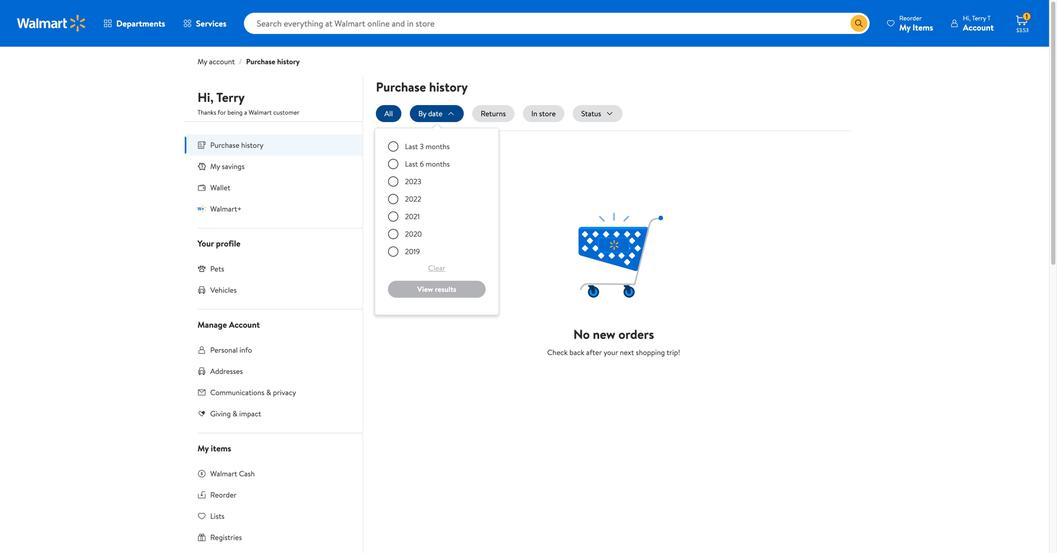 Task type: describe. For each thing, give the bounding box(es) containing it.
walmart+
[[210, 204, 242, 214]]

2023 radio
[[388, 176, 399, 187]]

results
[[435, 284, 457, 295]]

personal info
[[210, 345, 252, 355]]

months for last 6 months
[[426, 159, 450, 169]]

view results button
[[388, 281, 486, 298]]

by date button
[[410, 105, 464, 122]]

back
[[570, 347, 585, 358]]

2022
[[405, 194, 422, 204]]

my for my account / purchase history
[[198, 56, 207, 67]]

history inside 'link'
[[241, 140, 264, 150]]

savings
[[222, 161, 245, 172]]

last 3 months
[[405, 141, 450, 152]]

communications & privacy
[[210, 388, 296, 398]]

addresses
[[210, 366, 243, 377]]

& for communications
[[266, 388, 271, 398]]

walmart inside walmart cash link
[[210, 469, 237, 479]]

services button
[[174, 11, 236, 36]]

icon image for my savings
[[198, 162, 206, 171]]

view
[[417, 284, 433, 295]]

2020 radio
[[388, 229, 399, 240]]

registries
[[210, 533, 242, 543]]

view results
[[417, 284, 457, 295]]

Search search field
[[244, 13, 870, 34]]

by date
[[419, 108, 443, 119]]

giving
[[210, 409, 231, 419]]

info
[[240, 345, 252, 355]]

walmart+ link
[[185, 198, 363, 220]]

hi, terry thanks for being a walmart customer
[[198, 88, 300, 117]]

2 horizontal spatial purchase
[[376, 78, 426, 96]]

vehicles link
[[185, 280, 363, 301]]

0 horizontal spatial account
[[229, 319, 260, 331]]

returns button
[[472, 105, 515, 122]]

for
[[218, 108, 226, 117]]

& for giving
[[233, 409, 238, 419]]

lists link
[[185, 506, 363, 527]]

status button
[[573, 105, 623, 122]]

2 horizontal spatial history
[[429, 78, 468, 96]]

check
[[548, 347, 568, 358]]

lists
[[210, 511, 225, 522]]

pets link
[[185, 258, 363, 280]]

my account link
[[198, 56, 235, 67]]

2020
[[405, 229, 422, 239]]

2022 radio
[[388, 194, 399, 205]]

shopping
[[636, 347, 665, 358]]

pets
[[210, 264, 224, 274]]

after
[[586, 347, 602, 358]]

my for my items
[[198, 443, 209, 454]]

last for last 6 months
[[405, 159, 418, 169]]

my inside reorder my items
[[900, 22, 911, 33]]

1
[[1026, 12, 1028, 21]]

last for last 3 months
[[405, 141, 418, 152]]

vehicles
[[210, 285, 237, 295]]

cash
[[239, 469, 255, 479]]

1 horizontal spatial history
[[277, 56, 300, 67]]

list containing all
[[375, 105, 852, 315]]

Last 3 months radio
[[388, 141, 399, 152]]

2023
[[405, 176, 422, 187]]

reorder my items
[[900, 14, 934, 33]]

1 vertical spatial purchase history link
[[185, 135, 363, 156]]

account
[[209, 56, 235, 67]]

returns
[[481, 108, 506, 119]]

3
[[420, 141, 424, 152]]

walmart inside hi, terry thanks for being a walmart customer
[[249, 108, 272, 117]]

your
[[198, 238, 214, 249]]

all
[[385, 108, 393, 119]]

departments
[[116, 18, 165, 29]]

departments button
[[95, 11, 174, 36]]

manage account
[[198, 319, 260, 331]]

search icon image
[[855, 19, 864, 28]]

services
[[196, 18, 227, 29]]

2021 radio
[[388, 211, 399, 222]]

date
[[428, 108, 443, 119]]

new
[[593, 326, 616, 343]]

items
[[913, 22, 934, 33]]

my savings
[[210, 161, 245, 172]]

Last 6 months radio
[[388, 159, 399, 169]]

orders
[[619, 326, 654, 343]]

walmart cash link
[[185, 463, 363, 485]]

0 vertical spatial purchase history link
[[246, 56, 300, 67]]

2 vertical spatial purchase
[[210, 140, 240, 150]]

personal
[[210, 345, 238, 355]]

impact
[[239, 409, 261, 419]]

giving & impact link
[[185, 403, 363, 425]]

terry for account
[[973, 14, 987, 23]]

walmart image
[[17, 15, 86, 32]]

personal info link
[[185, 340, 363, 361]]

months for last 3 months
[[426, 141, 450, 152]]

wallet
[[210, 182, 231, 193]]

icon image for walmart+
[[198, 205, 206, 213]]

my savings link
[[185, 156, 363, 177]]

in store button
[[523, 105, 565, 122]]



Task type: locate. For each thing, give the bounding box(es) containing it.
0 horizontal spatial walmart
[[210, 469, 237, 479]]

group
[[384, 137, 490, 307]]

my account / purchase history
[[198, 56, 300, 67]]

last
[[405, 141, 418, 152], [405, 159, 418, 169]]

walmart left cash
[[210, 469, 237, 479]]

account left $3.53
[[963, 22, 994, 33]]

reorder link
[[185, 485, 363, 506]]

customer
[[273, 108, 300, 117]]

2021
[[405, 211, 420, 222]]

my items
[[198, 443, 231, 454]]

walmart cash
[[210, 469, 255, 479]]

2 icon image from the top
[[198, 205, 206, 213]]

0 vertical spatial hi,
[[963, 14, 971, 23]]

months right 3
[[426, 141, 450, 152]]

thanks
[[198, 108, 216, 117]]

1 vertical spatial reorder
[[210, 490, 237, 500]]

walmart right a
[[249, 108, 272, 117]]

& left privacy
[[266, 388, 271, 398]]

manage
[[198, 319, 227, 331]]

hi, up thanks
[[198, 88, 214, 106]]

1 vertical spatial purchase history
[[210, 140, 264, 150]]

icon image for pets
[[198, 265, 206, 273]]

hi, for thanks for being a walmart customer
[[198, 88, 214, 106]]

1 months from the top
[[426, 141, 450, 152]]

icon image
[[198, 162, 206, 171], [198, 205, 206, 213], [198, 265, 206, 273]]

icon image inside my savings link
[[198, 162, 206, 171]]

1 horizontal spatial walmart
[[249, 108, 272, 117]]

/
[[239, 56, 242, 67]]

purchase history inside 'link'
[[210, 140, 264, 150]]

no new orders check back after your next shopping trip!
[[548, 326, 681, 358]]

$3.53
[[1017, 27, 1029, 34]]

trip!
[[667, 347, 681, 358]]

months
[[426, 141, 450, 152], [426, 159, 450, 169]]

hi, inside the hi, terry t account
[[963, 14, 971, 23]]

group containing last 3 months
[[384, 137, 490, 307]]

reorder for reorder my items
[[900, 14, 922, 23]]

in store
[[532, 108, 556, 119]]

hi, terry link
[[198, 88, 245, 110]]

my
[[900, 22, 911, 33], [198, 56, 207, 67], [210, 161, 220, 172], [198, 443, 209, 454]]

2 last from the top
[[405, 159, 418, 169]]

no
[[574, 326, 590, 343]]

Walmart Site-Wide search field
[[244, 13, 870, 34]]

last left 3
[[405, 141, 418, 152]]

purchase history link right /
[[246, 56, 300, 67]]

0 horizontal spatial reorder
[[210, 490, 237, 500]]

1 horizontal spatial account
[[963, 22, 994, 33]]

1 vertical spatial icon image
[[198, 205, 206, 213]]

all button
[[376, 105, 402, 122]]

history up by date dropdown button in the left top of the page
[[429, 78, 468, 96]]

0 horizontal spatial terry
[[216, 88, 245, 106]]

1 horizontal spatial reorder
[[900, 14, 922, 23]]

1 last from the top
[[405, 141, 418, 152]]

terry
[[973, 14, 987, 23], [216, 88, 245, 106]]

0 vertical spatial reorder
[[900, 14, 922, 23]]

0 vertical spatial purchase
[[246, 56, 276, 67]]

1 horizontal spatial terry
[[973, 14, 987, 23]]

0 vertical spatial walmart
[[249, 108, 272, 117]]

profile
[[216, 238, 241, 249]]

hi, terry t account
[[963, 14, 994, 33]]

my for my savings
[[210, 161, 220, 172]]

icon image inside walmart+ link
[[198, 205, 206, 213]]

reorder for reorder
[[210, 490, 237, 500]]

by
[[419, 108, 427, 119]]

wallet link
[[185, 177, 363, 198]]

0 horizontal spatial &
[[233, 409, 238, 419]]

0 horizontal spatial history
[[241, 140, 264, 150]]

terry inside hi, terry thanks for being a walmart customer
[[216, 88, 245, 106]]

2 months from the top
[[426, 159, 450, 169]]

1 horizontal spatial purchase
[[246, 56, 276, 67]]

purchase history up savings
[[210, 140, 264, 150]]

reorder
[[900, 14, 922, 23], [210, 490, 237, 500]]

0 vertical spatial icon image
[[198, 162, 206, 171]]

0 horizontal spatial hi,
[[198, 88, 214, 106]]

hi,
[[963, 14, 971, 23], [198, 88, 214, 106]]

0 vertical spatial terry
[[973, 14, 987, 23]]

last left 6 on the left top of the page
[[405, 159, 418, 169]]

status
[[582, 108, 602, 119]]

reorder right search icon
[[900, 14, 922, 23]]

1 icon image from the top
[[198, 162, 206, 171]]

history up savings
[[241, 140, 264, 150]]

communications
[[210, 388, 265, 398]]

a
[[244, 108, 247, 117]]

clear button
[[388, 260, 486, 277]]

terry for for
[[216, 88, 245, 106]]

hi, left t
[[963, 14, 971, 23]]

last 6 months
[[405, 159, 450, 169]]

communications & privacy link
[[185, 382, 363, 403]]

icon image left pets
[[198, 265, 206, 273]]

0 vertical spatial purchase history
[[376, 78, 468, 96]]

icon image left walmart+
[[198, 205, 206, 213]]

1 vertical spatial walmart
[[210, 469, 237, 479]]

terry up being
[[216, 88, 245, 106]]

3 icon image from the top
[[198, 265, 206, 273]]

account up info
[[229, 319, 260, 331]]

my left account
[[198, 56, 207, 67]]

icon image inside pets link
[[198, 265, 206, 273]]

1 vertical spatial history
[[429, 78, 468, 96]]

2 vertical spatial history
[[241, 140, 264, 150]]

1 vertical spatial months
[[426, 159, 450, 169]]

2019 radio
[[388, 246, 399, 257]]

1 vertical spatial last
[[405, 159, 418, 169]]

registries link
[[185, 527, 363, 548]]

2019
[[405, 246, 420, 257]]

1 horizontal spatial &
[[266, 388, 271, 398]]

months right 6 on the left top of the page
[[426, 159, 450, 169]]

my left items at the bottom of the page
[[198, 443, 209, 454]]

reorder inside reorder my items
[[900, 14, 922, 23]]

icon image left my savings
[[198, 162, 206, 171]]

purchase history up by
[[376, 78, 468, 96]]

my left savings
[[210, 161, 220, 172]]

1 vertical spatial purchase
[[376, 78, 426, 96]]

purchase history link down customer at top left
[[185, 135, 363, 156]]

& right giving
[[233, 409, 238, 419]]

being
[[228, 108, 243, 117]]

purchase up all
[[376, 78, 426, 96]]

1 vertical spatial account
[[229, 319, 260, 331]]

giving & impact
[[210, 409, 261, 419]]

history
[[277, 56, 300, 67], [429, 78, 468, 96], [241, 140, 264, 150]]

purchase right /
[[246, 56, 276, 67]]

list
[[375, 105, 852, 315]]

your
[[604, 347, 618, 358]]

1 horizontal spatial purchase history
[[376, 78, 468, 96]]

6
[[420, 159, 424, 169]]

terry inside the hi, terry t account
[[973, 14, 987, 23]]

1 horizontal spatial hi,
[[963, 14, 971, 23]]

clear
[[428, 263, 446, 273]]

hi, for account
[[963, 14, 971, 23]]

0 vertical spatial history
[[277, 56, 300, 67]]

next
[[620, 347, 634, 358]]

purchase up my savings
[[210, 140, 240, 150]]

terry left t
[[973, 14, 987, 23]]

0 vertical spatial last
[[405, 141, 418, 152]]

your profile
[[198, 238, 241, 249]]

0 horizontal spatial purchase
[[210, 140, 240, 150]]

addresses link
[[185, 361, 363, 382]]

store
[[539, 108, 556, 119]]

purchase history
[[376, 78, 468, 96], [210, 140, 264, 150]]

0 horizontal spatial purchase history
[[210, 140, 264, 150]]

privacy
[[273, 388, 296, 398]]

2 vertical spatial icon image
[[198, 265, 206, 273]]

0 vertical spatial &
[[266, 388, 271, 398]]

t
[[988, 14, 991, 23]]

&
[[266, 388, 271, 398], [233, 409, 238, 419]]

history right /
[[277, 56, 300, 67]]

1 vertical spatial hi,
[[198, 88, 214, 106]]

items
[[211, 443, 231, 454]]

hi, inside hi, terry thanks for being a walmart customer
[[198, 88, 214, 106]]

0 vertical spatial months
[[426, 141, 450, 152]]

0 vertical spatial account
[[963, 22, 994, 33]]

1 vertical spatial &
[[233, 409, 238, 419]]

my left items
[[900, 22, 911, 33]]

in
[[532, 108, 538, 119]]

walmart
[[249, 108, 272, 117], [210, 469, 237, 479]]

1 vertical spatial terry
[[216, 88, 245, 106]]

reorder up lists
[[210, 490, 237, 500]]



Task type: vqa. For each thing, say whether or not it's contained in the screenshot.
Best seller corresponding to $16.88
no



